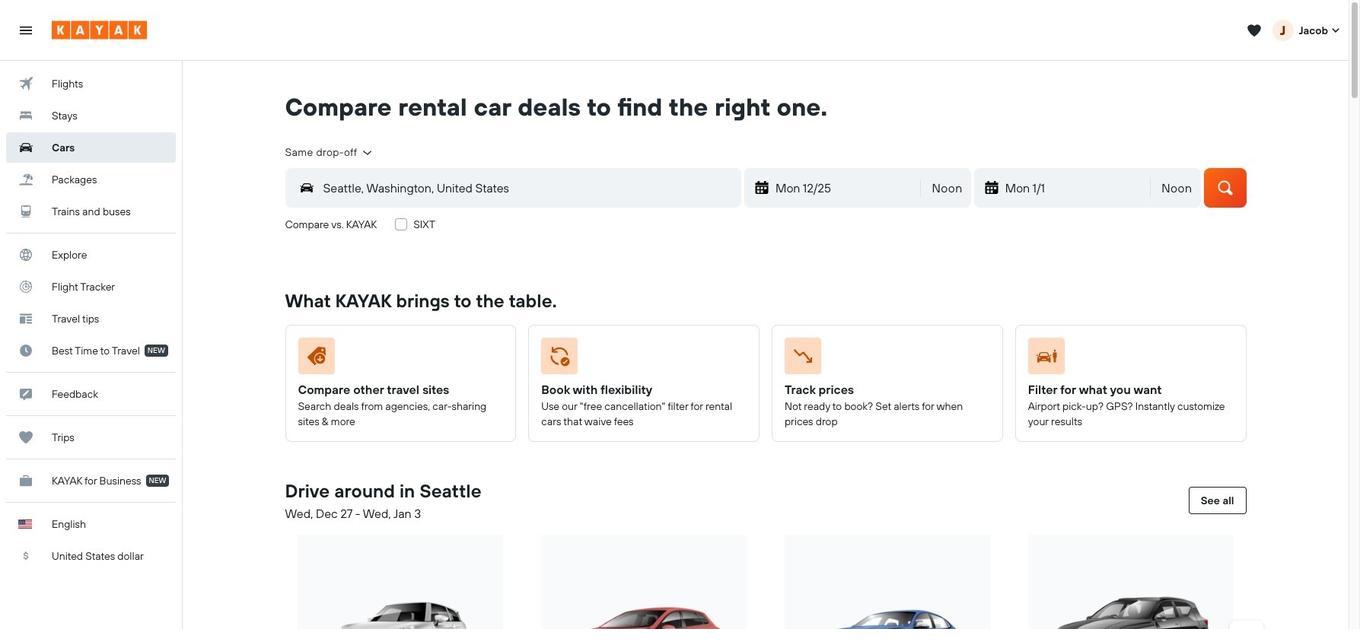 Task type: locate. For each thing, give the bounding box(es) containing it.
united states (english) image
[[18, 520, 32, 529]]

3 figure from the left
[[785, 338, 984, 381]]

Pick-up location text field
[[314, 177, 741, 199]]

figure
[[298, 338, 497, 381], [541, 338, 741, 381], [785, 338, 984, 381], [1028, 338, 1228, 381]]

navigation menu image
[[18, 22, 33, 38]]

item 2 of 8 group
[[522, 529, 766, 630]]

item 3 of 8 group
[[766, 529, 1009, 630]]

1 figure from the left
[[298, 338, 497, 381]]

Start time input field
[[923, 169, 972, 208]]



Task type: describe. For each thing, give the bounding box(es) containing it.
Car drop-off location Same drop-off field
[[285, 145, 374, 159]]

item 1 of 8 group
[[279, 529, 522, 630]]

2 figure from the left
[[541, 338, 741, 381]]

item 4 of 8 group
[[1009, 529, 1253, 630]]

End time input field
[[1153, 169, 1202, 208]]

4 figure from the left
[[1028, 338, 1228, 381]]



Task type: vqa. For each thing, say whether or not it's contained in the screenshot.
ITEM 2 OF 8 group
yes



